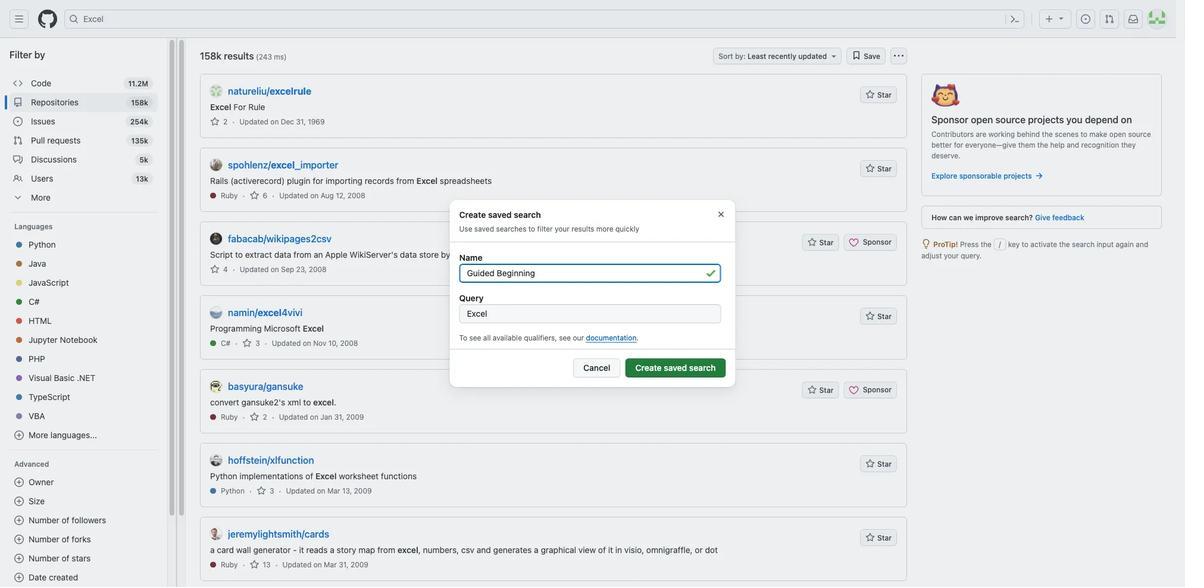 Task type: vqa. For each thing, say whether or not it's contained in the screenshot.
the bottom projects
yes



Task type: describe. For each thing, give the bounding box(es) containing it.
star button for spohlenz/
[[861, 160, 898, 177]]

more element
[[10, 188, 158, 207]]

ms
[[274, 53, 284, 61]]

2009 for jeremylightsmith/cards
[[351, 561, 369, 569]]

1 horizontal spatial c#
[[221, 339, 231, 348]]

cancel button
[[574, 359, 621, 378]]

of for followers
[[62, 515, 69, 525]]

excel inside button
[[83, 14, 104, 24]]

records
[[365, 176, 394, 186]]

script to extract data from an apple wikiserver's data store by querying the filesystem itself. creates a 'wikipages.csv' file that's rea…
[[210, 250, 724, 259]]

c# inside languages element
[[29, 297, 40, 307]]

explore sponsorable projects link
[[932, 171, 1152, 186]]

number of stars button
[[10, 549, 158, 568]]

search for create saved search use saved searches to filter your results more quickly
[[514, 210, 541, 219]]

0 vertical spatial source
[[996, 114, 1026, 125]]

sc 9kayk9 0 image inside the explore sponsorable projects link
[[1035, 171, 1044, 181]]

11.2m
[[128, 79, 148, 88]]

sc 9kayk9 0 image down gansuke2's
[[250, 412, 259, 422]]

filter by element
[[5, 69, 163, 587]]

implementations
[[240, 471, 303, 481]]

1 vertical spatial from
[[294, 250, 312, 259]]

plus circle image for size
[[14, 497, 24, 506]]

1 horizontal spatial by
[[441, 250, 451, 259]]

plus image
[[1045, 14, 1055, 24]]

31, for basyura/gansuke
[[335, 413, 344, 421]]

homepage image
[[38, 10, 57, 29]]

c# link
[[10, 292, 158, 311]]

followers
[[72, 515, 106, 525]]

sc 9kayk9 0 image for pull requests
[[13, 136, 23, 145]]

to inside key to activate the search input again and adjust your query.
[[1022, 240, 1029, 249]]

create for create saved search use saved searches to filter your results more quickly
[[459, 210, 486, 219]]

_importer
[[295, 159, 339, 171]]

sc 9kayk9 0 image inside 13 'link'
[[250, 560, 259, 570]]

(
[[256, 53, 259, 61]]

1 vertical spatial for
[[313, 176, 324, 186]]

on for · updated on mar 31, 2009
[[314, 561, 322, 569]]

to inside sponsor open source projects you depend on contributors are working behind the scenes to make open source better for everyone—give them the help and recognition they deserve.
[[1081, 130, 1088, 138]]

1 vertical spatial source
[[1129, 130, 1152, 138]]

on for · updated on mar 13, 2009
[[317, 487, 326, 495]]

search for create saved search
[[690, 363, 716, 373]]

5k
[[140, 155, 148, 164]]

rails (activerecord) plugin for importing records from excel spreadsheets
[[210, 176, 492, 186]]

name
[[459, 253, 483, 262]]

explore
[[932, 172, 958, 180]]

nov
[[313, 339, 327, 348]]

3 for hoffstein/xlfunction
[[270, 487, 274, 495]]

by:
[[735, 52, 746, 60]]

fabacab/wikipages2csv link
[[228, 232, 332, 246]]

1 see from the left
[[470, 334, 481, 342]]

can
[[950, 214, 962, 222]]

31, for jeremylightsmith/cards
[[339, 561, 349, 569]]

size button
[[10, 492, 158, 511]]

they
[[1122, 141, 1137, 149]]

to see all available qualifiers, see our documentation .
[[459, 334, 639, 342]]

filter
[[10, 49, 32, 60]]

· right '6'
[[272, 191, 275, 200]]

sc 9kayk9 0 image inside 6 link
[[250, 191, 259, 200]]

create for create saved search
[[636, 363, 662, 373]]

sc 9kayk9 0 image inside save button
[[852, 51, 862, 60]]

numbers,
[[423, 545, 459, 555]]

0 horizontal spatial .
[[334, 397, 337, 407]]

ruby for basyura/gansuke
[[221, 413, 238, 421]]

python implementations of excel worksheet functions
[[210, 471, 417, 481]]

code
[[31, 78, 51, 88]]

everyone—give
[[966, 141, 1017, 149]]

0 vertical spatial open
[[971, 114, 994, 125]]

sponsor for basyura/gansuke
[[863, 386, 892, 394]]

star for hoffstein/xlfunction
[[878, 460, 892, 468]]

plugin
[[287, 176, 311, 186]]

visio,
[[625, 545, 644, 555]]

more languages...
[[29, 430, 97, 440]]

updated for spohlenz/
[[279, 191, 308, 200]]

2 horizontal spatial from
[[396, 176, 414, 186]]

rule
[[249, 102, 265, 112]]

updated inside · updated on dec 31, 1969
[[240, 118, 269, 126]]

· down implementations
[[279, 486, 281, 496]]

projects inside the explore sponsorable projects link
[[1004, 172, 1032, 180]]

number of stars
[[29, 554, 91, 563]]

filter by
[[10, 49, 45, 60]]

map
[[359, 545, 375, 555]]

activate
[[1031, 240, 1058, 249]]

to right script
[[235, 250, 243, 259]]

view
[[579, 545, 596, 555]]

sc 9kayk9 0 image for users
[[13, 174, 23, 183]]

more for more
[[31, 193, 51, 202]]

key to activate the search input again and adjust your query.
[[922, 240, 1149, 260]]

hoffstein/xlfunction
[[228, 455, 314, 466]]

languages...
[[51, 430, 97, 440]]

135k
[[131, 136, 148, 145]]

protip!
[[934, 240, 959, 249]]

sc 9kayk9 0 image for repositories
[[13, 98, 23, 107]]

3 link for namin/
[[242, 338, 260, 349]]

excel up programming microsoft excel
[[258, 307, 282, 318]]

star button for jeremylightsmith/cards
[[861, 529, 898, 546]]

mar for hoffstein/xlfunction
[[328, 487, 340, 495]]

them
[[1019, 141, 1036, 149]]

python inside languages element
[[29, 240, 56, 250]]

input
[[1097, 240, 1114, 249]]

· right c# language element
[[235, 338, 238, 348]]

issues
[[31, 116, 55, 126]]

number for number of forks
[[29, 535, 59, 544]]

filter by region
[[0, 38, 176, 587]]

a right creates
[[600, 250, 604, 259]]

our
[[573, 334, 584, 342]]

convert gansuke2's xml to excel .
[[210, 397, 337, 407]]

vba link
[[10, 407, 158, 426]]

namin/
[[228, 307, 258, 318]]

· down gansuke2's
[[243, 412, 245, 422]]

· down the excel for rule
[[232, 117, 235, 127]]

jupyter notebook
[[29, 335, 98, 345]]

recently
[[769, 52, 797, 60]]

open column options image
[[895, 51, 904, 61]]

jeremylightsmith/cards
[[228, 529, 329, 540]]

number of forks button
[[10, 530, 158, 549]]

· down programming microsoft excel
[[265, 338, 267, 348]]

on inside sponsor open source projects you depend on contributors are working behind the scenes to make open source better for everyone—give them the help and recognition they deserve.
[[1122, 114, 1133, 125]]

excel up jan
[[313, 397, 334, 407]]

the right name
[[489, 250, 501, 259]]

the left the help
[[1038, 141, 1049, 149]]

least
[[748, 52, 767, 60]]

recognition
[[1082, 141, 1120, 149]]

key
[[1009, 240, 1020, 249]]

more
[[597, 225, 614, 233]]

star for namin/
[[878, 312, 892, 320]]

updated for hoffstein/xlfunction
[[286, 487, 315, 495]]

how can we improve search? give feedback
[[932, 214, 1085, 222]]

0 horizontal spatial 2 link
[[210, 116, 228, 127]]

to inside create saved search use saved searches to filter your results more quickly
[[529, 225, 536, 233]]

spohlenz/
[[228, 159, 271, 171]]

spohlenz/ excel _importer
[[228, 159, 339, 171]]

use
[[459, 225, 473, 233]]

projects inside sponsor open source projects you depend on contributors are working behind the scenes to make open source better for everyone—give them the help and recognition they deserve.
[[1029, 114, 1065, 125]]

filesystem
[[504, 250, 543, 259]]

jupyter notebook link
[[10, 331, 158, 350]]

/
[[999, 240, 1002, 249]]

notifications image
[[1129, 14, 1139, 24]]

jeremylightsmith/cards link
[[228, 527, 329, 541]]

date created
[[29, 573, 78, 582]]

excel up · updated on mar 13, 2009
[[316, 471, 337, 481]]

search inside key to activate the search input again and adjust your query.
[[1073, 240, 1095, 249]]

in
[[616, 545, 622, 555]]

programming
[[210, 323, 262, 333]]

command palette image
[[1011, 14, 1020, 24]]

requests
[[47, 135, 81, 145]]

· right python language element
[[249, 486, 252, 496]]

advanced element
[[5, 473, 163, 587]]

Query text field
[[459, 304, 722, 323]]

number for number of followers
[[29, 515, 59, 525]]

· down the wall on the bottom
[[243, 560, 245, 570]]

2009 for basyura/gansuke
[[346, 413, 364, 421]]

4
[[223, 265, 228, 274]]

documentation link
[[586, 334, 637, 342]]

your inside key to activate the search input again and adjust your query.
[[945, 252, 959, 260]]

php
[[29, 354, 45, 364]]

creates
[[568, 250, 598, 259]]

star button for natureliu/
[[861, 86, 898, 103]]

1 vertical spatial python
[[210, 471, 237, 481]]

itself.
[[545, 250, 565, 259]]

owner button
[[10, 473, 158, 492]]

explore sponsorable projects
[[932, 172, 1032, 180]]

· left 6 link
[[243, 191, 245, 200]]

6 link
[[250, 190, 267, 201]]

triangle down image
[[1057, 13, 1067, 23]]

a left card
[[210, 545, 215, 555]]

a card wall generator - it reads a story map from excel , numbers, csv and generates a graphical view of it in visio, omnigraffle, or dot
[[210, 545, 718, 555]]

query.
[[961, 252, 982, 260]]

13
[[263, 561, 271, 569]]

of right view
[[599, 545, 606, 555]]

2 data from the left
[[400, 250, 417, 259]]

more languages... button
[[10, 426, 158, 445]]

sc 9kayk9 0 image inside 2 link
[[210, 117, 220, 127]]



Task type: locate. For each thing, give the bounding box(es) containing it.
3 ruby from the top
[[221, 561, 238, 569]]

natureliu/
[[228, 85, 270, 97]]

sponsor link for basyura/gansuke
[[844, 382, 898, 398]]

of for forks
[[62, 535, 69, 544]]

to
[[459, 334, 468, 342]]

1 it from the left
[[299, 545, 304, 555]]

c# language element
[[221, 338, 231, 349]]

23,
[[296, 265, 307, 274]]

on inside · updated on nov 10, 2008
[[303, 339, 311, 348]]

sc 9kayk9 0 image left discussions
[[13, 155, 23, 164]]

2 vertical spatial ruby
[[221, 561, 238, 569]]

1 vertical spatial sponsor
[[863, 238, 892, 247]]

for inside sponsor open source projects you depend on contributors are working behind the scenes to make open source better for everyone—give them the help and recognition they deserve.
[[954, 141, 964, 149]]

2 vertical spatial ruby language element
[[221, 560, 238, 570]]

number for number of stars
[[29, 554, 59, 563]]

1 horizontal spatial 158k
[[200, 50, 222, 62]]

an
[[314, 250, 323, 259]]

rails
[[210, 176, 228, 186]]

2009 for hoffstein/xlfunction
[[354, 487, 372, 495]]

0 horizontal spatial 158k
[[131, 98, 148, 107]]

on inside · updated on mar 13, 2009
[[317, 487, 326, 495]]

0 horizontal spatial data
[[274, 250, 291, 259]]

number of followers
[[29, 515, 106, 525]]

scenes
[[1055, 130, 1079, 138]]

cancel
[[584, 363, 611, 373]]

1 horizontal spatial data
[[400, 250, 417, 259]]

issue opened image
[[1082, 14, 1091, 24]]

sc 9kayk9 0 image down the excel for rule
[[210, 117, 220, 127]]

mar
[[328, 487, 340, 495], [324, 561, 337, 569]]

plus circle image up plus circle image
[[14, 516, 24, 525]]

2008 right 12,
[[348, 191, 366, 200]]

1 horizontal spatial create
[[636, 363, 662, 373]]

depend
[[1086, 114, 1119, 125]]

updated inside · updated on mar 13, 2009
[[286, 487, 315, 495]]

0 vertical spatial 158k
[[200, 50, 222, 62]]

0 vertical spatial 2008
[[348, 191, 366, 200]]

1 data from the left
[[274, 250, 291, 259]]

on inside · updated on mar 31, 2009
[[314, 561, 322, 569]]

open up they
[[1110, 130, 1127, 138]]

sponsor for fabacab/wikipages2csv
[[863, 238, 892, 247]]

owner
[[29, 477, 54, 487]]

1 horizontal spatial see
[[559, 334, 571, 342]]

on inside · updated on sep 23, 2008
[[271, 265, 279, 274]]

it left in
[[609, 545, 613, 555]]

star for natureliu/
[[878, 91, 892, 99]]

31, inside · updated on dec 31, 1969
[[296, 118, 306, 126]]

· down convert gansuke2's xml to excel .
[[272, 412, 274, 422]]

0 vertical spatial projects
[[1029, 114, 1065, 125]]

1 vertical spatial c#
[[221, 339, 231, 348]]

plus circle image for number of followers
[[14, 516, 24, 525]]

importing
[[326, 176, 363, 186]]

sponsor link
[[844, 234, 898, 251], [844, 382, 898, 398]]

3 number from the top
[[29, 554, 59, 563]]

source up working
[[996, 114, 1026, 125]]

number
[[29, 515, 59, 525], [29, 535, 59, 544], [29, 554, 59, 563]]

sc 9kayk9 0 image for code
[[13, 79, 23, 88]]

1 horizontal spatial 2
[[263, 413, 267, 421]]

0 vertical spatial your
[[555, 225, 570, 233]]

behind
[[1018, 130, 1041, 138]]

1 horizontal spatial 2 link
[[250, 412, 267, 423]]

0 vertical spatial python
[[29, 240, 56, 250]]

2008 inside · updated on nov 10, 2008
[[340, 339, 358, 348]]

1 vertical spatial search
[[1073, 240, 1095, 249]]

2 sponsor link from the top
[[844, 382, 898, 398]]

create saved search
[[636, 363, 716, 373]]

plus circle image for number of stars
[[14, 554, 24, 563]]

c# down programming
[[221, 339, 231, 348]]

to left the make
[[1081, 130, 1088, 138]]

of inside button
[[62, 554, 69, 563]]

plus circle image inside date created button
[[14, 573, 24, 582]]

· right 13
[[276, 560, 278, 570]]

sc 9kayk9 0 image up the adjust
[[922, 239, 931, 249]]

158k results ( 243 ms )
[[200, 50, 287, 62]]

2009 down worksheet
[[354, 487, 372, 495]]

158k inside filter by element
[[131, 98, 148, 107]]

sc 9kayk9 0 image
[[13, 79, 23, 88], [13, 98, 23, 107], [13, 117, 23, 126], [210, 117, 220, 127], [13, 136, 23, 145], [13, 155, 23, 164], [13, 174, 23, 183], [250, 191, 259, 200], [242, 339, 252, 348]]

3 for namin/
[[256, 339, 260, 348]]

on for · updated on nov 10, 2008
[[303, 339, 311, 348]]

create inside create saved search use saved searches to filter your results more quickly
[[459, 210, 486, 219]]

updated down plugin
[[279, 191, 308, 200]]

sc 9kayk9 0 image down programming
[[242, 339, 252, 348]]

a
[[600, 250, 604, 259], [210, 545, 215, 555], [330, 545, 335, 555], [534, 545, 539, 555]]

1 vertical spatial by
[[441, 250, 451, 259]]

plus circle image inside number of followers button
[[14, 516, 24, 525]]

create inside button
[[636, 363, 662, 373]]

vba
[[29, 411, 45, 421]]

updated inside · updated on nov 10, 2008
[[272, 339, 301, 348]]

basic
[[54, 373, 75, 383]]

2008 right 10, at bottom
[[340, 339, 358, 348]]

saved inside button
[[664, 363, 687, 373]]

3
[[256, 339, 260, 348], [270, 487, 274, 495]]

updated inside · updated on sep 23, 2008
[[240, 265, 269, 274]]

2 ruby language element from the top
[[221, 412, 238, 423]]

create saved search use saved searches to filter your results more quickly
[[459, 210, 640, 233]]

excel right homepage image
[[83, 14, 104, 24]]

it right -
[[299, 545, 304, 555]]

1 vertical spatial sponsor link
[[844, 382, 898, 398]]

mar inside · updated on mar 13, 2009
[[328, 487, 340, 495]]

. inside create saved search 'dialog'
[[637, 334, 639, 342]]

your inside create saved search use saved searches to filter your results more quickly
[[555, 225, 570, 233]]

by
[[34, 49, 45, 60], [441, 250, 451, 259]]

excel
[[271, 159, 295, 171], [258, 307, 282, 318], [313, 397, 334, 407], [398, 545, 419, 555]]

html link
[[10, 311, 158, 331]]

2 number from the top
[[29, 535, 59, 544]]

1 vertical spatial 31,
[[335, 413, 344, 421]]

plus circle image for date created
[[14, 573, 24, 582]]

create saved search dialog
[[450, 200, 736, 387]]

sep
[[281, 265, 294, 274]]

sc 9kayk9 0 image down them
[[1035, 171, 1044, 181]]

31, inside · updated on mar 31, 2009
[[339, 561, 349, 569]]

2009 inside '· updated on jan 31, 2009'
[[346, 413, 364, 421]]

,
[[419, 545, 421, 555]]

more down users
[[31, 193, 51, 202]]

0 vertical spatial results
[[224, 50, 254, 62]]

xml
[[288, 397, 301, 407]]

number inside button
[[29, 554, 59, 563]]

sc 9kayk9 0 image
[[852, 51, 862, 60], [1035, 171, 1044, 181], [13, 193, 23, 202], [922, 239, 931, 249], [210, 265, 220, 274], [250, 412, 259, 422], [257, 486, 266, 496], [250, 560, 259, 570]]

1 vertical spatial 2008
[[309, 265, 327, 274]]

open up are
[[971, 114, 994, 125]]

ruby language element
[[221, 190, 238, 201], [221, 412, 238, 423], [221, 560, 238, 570]]

open
[[971, 114, 994, 125], [1110, 130, 1127, 138]]

sc 9kayk9 0 image inside 3 link
[[242, 339, 252, 348]]

and inside sponsor open source projects you depend on contributors are working behind the scenes to make open source better for everyone—give them the help and recognition they deserve.
[[1067, 141, 1080, 149]]

of up · updated on mar 13, 2009
[[306, 471, 313, 481]]

on left sep
[[271, 265, 279, 274]]

excel left spreadsheets
[[417, 176, 438, 186]]

save button
[[847, 48, 886, 64]]

hoffstein/xlfunction link
[[228, 453, 314, 468]]

updated inside · updated on mar 31, 2009
[[283, 561, 312, 569]]

sponsor open source projects you depend on contributors are working behind the scenes to make open source better for everyone—give them the help and recognition they deserve.
[[932, 114, 1152, 160]]

0 horizontal spatial by
[[34, 49, 45, 60]]

1 vertical spatial mar
[[324, 561, 337, 569]]

more
[[31, 193, 51, 202], [29, 430, 48, 440]]

by right store
[[441, 250, 451, 259]]

0 vertical spatial .
[[637, 334, 639, 342]]

see
[[470, 334, 481, 342], [559, 334, 571, 342]]

1 vertical spatial projects
[[1004, 172, 1032, 180]]

more inside more element
[[31, 193, 51, 202]]

-
[[293, 545, 297, 555]]

reads
[[306, 545, 328, 555]]

updated for namin/
[[272, 339, 301, 348]]

mar left 13,
[[328, 487, 340, 495]]

2 down gansuke2's
[[263, 413, 267, 421]]

python language element
[[221, 486, 245, 496]]

languages element
[[5, 235, 163, 450]]

2008 inside · updated on sep 23, 2008
[[309, 265, 327, 274]]

0 vertical spatial create
[[459, 210, 486, 219]]

php link
[[10, 350, 158, 369]]

visual basic .net
[[29, 373, 95, 383]]

for down contributors
[[954, 141, 964, 149]]

pull
[[31, 135, 45, 145]]

plus circle image
[[14, 535, 24, 544]]

sponsor inside sponsor open source projects you depend on contributors are working behind the scenes to make open source better for everyone—give them the help and recognition they deserve.
[[932, 114, 969, 125]]

2 plus circle image from the top
[[14, 478, 24, 487]]

on right the depend
[[1122, 114, 1133, 125]]

plus circle image left date
[[14, 573, 24, 582]]

number up the number of stars
[[29, 535, 59, 544]]

2 see from the left
[[559, 334, 571, 342]]

1 vertical spatial 158k
[[131, 98, 148, 107]]

1 vertical spatial 2009
[[354, 487, 372, 495]]

excel
[[83, 14, 104, 24], [210, 102, 231, 112], [417, 176, 438, 186], [303, 323, 324, 333], [316, 471, 337, 481]]

· updated on mar 31, 2009
[[276, 560, 369, 570]]

on down python implementations of excel worksheet functions
[[317, 487, 326, 495]]

ruby for jeremylightsmith/cards
[[221, 561, 238, 569]]

2 vertical spatial and
[[477, 545, 491, 555]]

6
[[263, 191, 267, 200]]

sc 9kayk9 0 image up languages at the left of page
[[13, 193, 23, 202]]

rea…
[[705, 250, 724, 259]]

on left 'aug'
[[310, 191, 319, 200]]

saved
[[488, 210, 512, 219], [475, 225, 494, 233], [664, 363, 687, 373]]

0 vertical spatial mar
[[328, 487, 340, 495]]

mar inside · updated on mar 31, 2009
[[324, 561, 337, 569]]

2 ruby from the top
[[221, 413, 238, 421]]

)
[[284, 53, 287, 61]]

1 horizontal spatial open
[[1110, 130, 1127, 138]]

1 horizontal spatial for
[[954, 141, 964, 149]]

3 link
[[242, 338, 260, 349], [257, 486, 274, 496]]

0 horizontal spatial create
[[459, 210, 486, 219]]

sc 9kayk9 0 image for issues
[[13, 117, 23, 126]]

the inside key to activate the search input again and adjust your query.
[[1060, 240, 1071, 249]]

1969
[[308, 118, 325, 126]]

1 horizontal spatial .
[[637, 334, 639, 342]]

3 link for hoffstein/xlfunction
[[257, 486, 274, 496]]

2 horizontal spatial search
[[1073, 240, 1095, 249]]

searches
[[496, 225, 527, 233]]

0 horizontal spatial source
[[996, 114, 1026, 125]]

0 vertical spatial by
[[34, 49, 45, 60]]

date
[[29, 573, 47, 582]]

python up java
[[29, 240, 56, 250]]

search inside create saved search use saved searches to filter your results more quickly
[[514, 210, 541, 219]]

1 vertical spatial more
[[29, 430, 48, 440]]

1 vertical spatial number
[[29, 535, 59, 544]]

sc 9kayk9 0 image inside 4 link
[[210, 265, 220, 274]]

of for stars
[[62, 554, 69, 563]]

0 vertical spatial ruby language element
[[221, 190, 238, 201]]

1 vertical spatial saved
[[475, 225, 494, 233]]

visual basic .net link
[[10, 369, 158, 388]]

and down scenes
[[1067, 141, 1080, 149]]

notebook
[[60, 335, 98, 345]]

on inside · updated on dec 31, 1969
[[271, 118, 279, 126]]

1 horizontal spatial your
[[945, 252, 959, 260]]

1 number from the top
[[29, 515, 59, 525]]

star for jeremylightsmith/cards
[[878, 534, 892, 542]]

0 vertical spatial and
[[1067, 141, 1080, 149]]

star for spohlenz/
[[878, 164, 892, 173]]

python up python language element
[[210, 471, 237, 481]]

0 vertical spatial more
[[31, 193, 51, 202]]

0 horizontal spatial 3
[[256, 339, 260, 348]]

0 horizontal spatial search
[[514, 210, 541, 219]]

3 ruby language element from the top
[[221, 560, 238, 570]]

from right records
[[396, 176, 414, 186]]

for up · updated on aug 12, 2008 in the left of the page
[[313, 176, 324, 186]]

3 plus circle image from the top
[[14, 497, 24, 506]]

158k for 158k
[[131, 98, 148, 107]]

2008
[[348, 191, 366, 200], [309, 265, 327, 274], [340, 339, 358, 348]]

a left graphical
[[534, 545, 539, 555]]

2009 inside · updated on mar 13, 2009
[[354, 487, 372, 495]]

2 vertical spatial 2008
[[340, 339, 358, 348]]

wikiserver's
[[350, 250, 398, 259]]

apple
[[325, 250, 348, 259]]

1 vertical spatial .
[[334, 397, 337, 407]]

number of forks
[[29, 535, 91, 544]]

plus circle image for more languages...
[[14, 431, 24, 440]]

improve
[[976, 214, 1004, 222]]

0 horizontal spatial for
[[313, 176, 324, 186]]

1 ruby from the top
[[221, 191, 238, 200]]

on inside '· updated on jan 31, 2009'
[[310, 413, 319, 421]]

qualifiers,
[[524, 334, 557, 342]]

1 sponsor link from the top
[[844, 234, 898, 251]]

2 link down gansuke2's
[[250, 412, 267, 423]]

1 vertical spatial your
[[945, 252, 959, 260]]

sc 9kayk9 0 image inside 3 link
[[257, 486, 266, 496]]

number up date
[[29, 554, 59, 563]]

that's
[[681, 250, 703, 259]]

5 plus circle image from the top
[[14, 554, 24, 563]]

more down vba
[[29, 430, 48, 440]]

6 plus circle image from the top
[[14, 573, 24, 582]]

saved for create saved search use saved searches to filter your results more quickly
[[488, 210, 512, 219]]

1 vertical spatial and
[[1137, 240, 1149, 249]]

2009 inside · updated on mar 31, 2009
[[351, 561, 369, 569]]

2 vertical spatial 2009
[[351, 561, 369, 569]]

1 vertical spatial create
[[636, 363, 662, 373]]

your
[[555, 225, 570, 233], [945, 252, 959, 260]]

more for more languages...
[[29, 430, 48, 440]]

3 down implementations
[[270, 487, 274, 495]]

0 vertical spatial 2009
[[346, 413, 364, 421]]

ruby for spohlenz/
[[221, 191, 238, 200]]

1 horizontal spatial and
[[1067, 141, 1080, 149]]

3 link down implementations
[[257, 486, 274, 496]]

updated
[[799, 52, 827, 60]]

plus circle image for owner
[[14, 478, 24, 487]]

the up the help
[[1043, 130, 1053, 138]]

0 vertical spatial sponsor
[[932, 114, 969, 125]]

2 horizontal spatial and
[[1137, 240, 1149, 249]]

ruby down card
[[221, 561, 238, 569]]

2008 for 4vivi
[[340, 339, 358, 348]]

2 link down the excel for rule
[[210, 116, 228, 127]]

updated down rule
[[240, 118, 269, 126]]

2009 down 'map'
[[351, 561, 369, 569]]

0 horizontal spatial from
[[294, 250, 312, 259]]

1 vertical spatial 2
[[263, 413, 267, 421]]

functions
[[381, 471, 417, 481]]

sc 9kayk9 0 image for discussions
[[13, 155, 23, 164]]

the right activate
[[1060, 240, 1071, 249]]

star button for namin/
[[861, 308, 898, 325]]

excel up plugin
[[271, 159, 295, 171]]

plus circle image inside owner button
[[14, 478, 24, 487]]

source up they
[[1129, 130, 1152, 138]]

2 vertical spatial saved
[[664, 363, 687, 373]]

mar for jeremylightsmith/cards
[[324, 561, 337, 569]]

excel up · updated on nov 10, 2008
[[303, 323, 324, 333]]

sc 9kayk9 0 image left save
[[852, 51, 862, 60]]

data left store
[[400, 250, 417, 259]]

sc 9kayk9 0 image left pull
[[13, 136, 23, 145]]

query
[[459, 293, 484, 303]]

on for · updated on sep 23, 2008
[[271, 265, 279, 274]]

typescript link
[[10, 388, 158, 407]]

· right "4"
[[233, 264, 235, 274]]

31, inside '· updated on jan 31, 2009'
[[335, 413, 344, 421]]

0 horizontal spatial c#
[[29, 297, 40, 307]]

0 vertical spatial saved
[[488, 210, 512, 219]]

31, right the dec
[[296, 118, 306, 126]]

plus circle image
[[14, 431, 24, 440], [14, 478, 24, 487], [14, 497, 24, 506], [14, 516, 24, 525], [14, 554, 24, 563], [14, 573, 24, 582]]

dot
[[705, 545, 718, 555]]

basyura/gansuke link
[[228, 379, 304, 394]]

search inside button
[[690, 363, 716, 373]]

2 it from the left
[[609, 545, 613, 555]]

mar down reads
[[324, 561, 337, 569]]

ruby language element for jeremylightsmith/cards
[[221, 560, 238, 570]]

projects down them
[[1004, 172, 1032, 180]]

to right xml
[[303, 397, 311, 407]]

from right 'map'
[[378, 545, 395, 555]]

1 vertical spatial 2 link
[[250, 412, 267, 423]]

on for · updated on aug 12, 2008
[[310, 191, 319, 200]]

4vivi
[[282, 307, 303, 318]]

updated for basyura/gansuke
[[279, 413, 308, 421]]

star button for hoffstein/xlfunction
[[861, 456, 898, 472]]

1 ruby language element from the top
[[221, 190, 238, 201]]

plus circle image inside size 'button'
[[14, 497, 24, 506]]

star button
[[861, 86, 898, 103], [861, 160, 898, 177], [803, 234, 839, 251], [861, 308, 898, 325], [803, 382, 839, 398], [861, 456, 898, 472], [861, 529, 898, 546]]

python down implementations
[[221, 487, 245, 495]]

1 horizontal spatial from
[[378, 545, 395, 555]]

1 vertical spatial 3
[[270, 487, 274, 495]]

sc 9kayk9 0 image left issues
[[13, 117, 23, 126]]

your right filter
[[555, 225, 570, 233]]

quickly
[[616, 225, 640, 233]]

31, right jan
[[335, 413, 344, 421]]

from up 23,
[[294, 250, 312, 259]]

ruby language element for spohlenz/
[[221, 190, 238, 201]]

create up use on the left top of the page
[[459, 210, 486, 219]]

2009
[[346, 413, 364, 421], [354, 487, 372, 495], [351, 561, 369, 569]]

and inside key to activate the search input again and adjust your query.
[[1137, 240, 1149, 249]]

2 vertical spatial python
[[221, 487, 245, 495]]

make
[[1090, 130, 1108, 138]]

sc 9kayk9 0 image inside more element
[[13, 193, 23, 202]]

0 horizontal spatial see
[[470, 334, 481, 342]]

excel left for
[[210, 102, 231, 112]]

updated inside '· updated on jan 31, 2009'
[[279, 413, 308, 421]]

by inside region
[[34, 49, 45, 60]]

a left story at the left bottom
[[330, 545, 335, 555]]

jupyter
[[29, 335, 58, 345]]

0 vertical spatial 2 link
[[210, 116, 228, 127]]

0 vertical spatial number
[[29, 515, 59, 525]]

on for · updated on jan 31, 2009
[[310, 413, 319, 421]]

Name text field
[[459, 264, 722, 283]]

ruby language element for basyura/gansuke
[[221, 412, 238, 423]]

see left all
[[470, 334, 481, 342]]

javascript
[[29, 278, 69, 288]]

158k for 158k results ( 243 ms )
[[200, 50, 222, 62]]

results inside create saved search use saved searches to filter your results more quickly
[[572, 225, 595, 233]]

sc 9kayk9 0 image left code
[[13, 79, 23, 88]]

for
[[234, 102, 246, 112]]

2008 for _importer
[[348, 191, 366, 200]]

updated inside · updated on aug 12, 2008
[[279, 191, 308, 200]]

2008 inside · updated on aug 12, 2008
[[348, 191, 366, 200]]

excel left numbers,
[[398, 545, 419, 555]]

1 horizontal spatial results
[[572, 225, 595, 233]]

package icon image
[[932, 84, 960, 107]]

jan
[[321, 413, 333, 421]]

results left 'more'
[[572, 225, 595, 233]]

on inside · updated on aug 12, 2008
[[310, 191, 319, 200]]

git pull request image
[[1105, 14, 1115, 24]]

see left our on the bottom of page
[[559, 334, 571, 342]]

0 horizontal spatial results
[[224, 50, 254, 62]]

close image
[[717, 210, 726, 219]]

1 horizontal spatial it
[[609, 545, 613, 555]]

0 vertical spatial from
[[396, 176, 414, 186]]

ruby language element down card
[[221, 560, 238, 570]]

plus circle image inside more languages... button
[[14, 431, 24, 440]]

1 horizontal spatial search
[[690, 363, 716, 373]]

generator
[[253, 545, 291, 555]]

the
[[1043, 130, 1053, 138], [1038, 141, 1049, 149], [981, 240, 992, 249], [1060, 240, 1071, 249], [489, 250, 501, 259]]

your down protip!
[[945, 252, 959, 260]]

more inside more languages... button
[[29, 430, 48, 440]]

0 horizontal spatial 2
[[223, 118, 228, 126]]

sponsor link for fabacab/wikipages2csv
[[844, 234, 898, 251]]

1 plus circle image from the top
[[14, 431, 24, 440]]

results left (
[[224, 50, 254, 62]]

press the
[[961, 240, 992, 249]]

feedback
[[1053, 214, 1085, 222]]

convert
[[210, 397, 239, 407]]

updated down -
[[283, 561, 312, 569]]

sc 9kayk9 0 image left "4"
[[210, 265, 220, 274]]

saved for create saved search
[[664, 363, 687, 373]]

plus circle image inside number of stars button
[[14, 554, 24, 563]]

1 horizontal spatial source
[[1129, 130, 1152, 138]]

2 vertical spatial 31,
[[339, 561, 349, 569]]

0 vertical spatial 2
[[223, 118, 228, 126]]

spreadsheets
[[440, 176, 492, 186]]

2 vertical spatial sponsor
[[863, 386, 892, 394]]

on for · updated on dec 31, 1969
[[271, 118, 279, 126]]

. up create saved search
[[637, 334, 639, 342]]

c# up html at bottom left
[[29, 297, 40, 307]]

on left nov
[[303, 339, 311, 348]]

1 vertical spatial ruby
[[221, 413, 238, 421]]

1 vertical spatial open
[[1110, 130, 1127, 138]]

sc 9kayk9 0 image left 13
[[250, 560, 259, 570]]

created
[[49, 573, 78, 582]]

sc 9kayk9 0 image left '6'
[[250, 191, 259, 200]]

0 horizontal spatial it
[[299, 545, 304, 555]]

python link
[[10, 235, 158, 254]]

updated for jeremylightsmith/cards
[[283, 561, 312, 569]]

sort by: least recently updated
[[719, 52, 827, 60]]

2 vertical spatial from
[[378, 545, 395, 555]]

1 vertical spatial 3 link
[[257, 486, 274, 496]]

card
[[217, 545, 234, 555]]

10,
[[329, 339, 338, 348]]

create saved search button
[[626, 359, 726, 378]]

updated down xml
[[279, 413, 308, 421]]

1 vertical spatial results
[[572, 225, 595, 233]]

the left /
[[981, 240, 992, 249]]

create down documentation link
[[636, 363, 662, 373]]

of up number of forks
[[62, 515, 69, 525]]

0 vertical spatial search
[[514, 210, 541, 219]]

4 plus circle image from the top
[[14, 516, 24, 525]]

0 horizontal spatial your
[[555, 225, 570, 233]]



